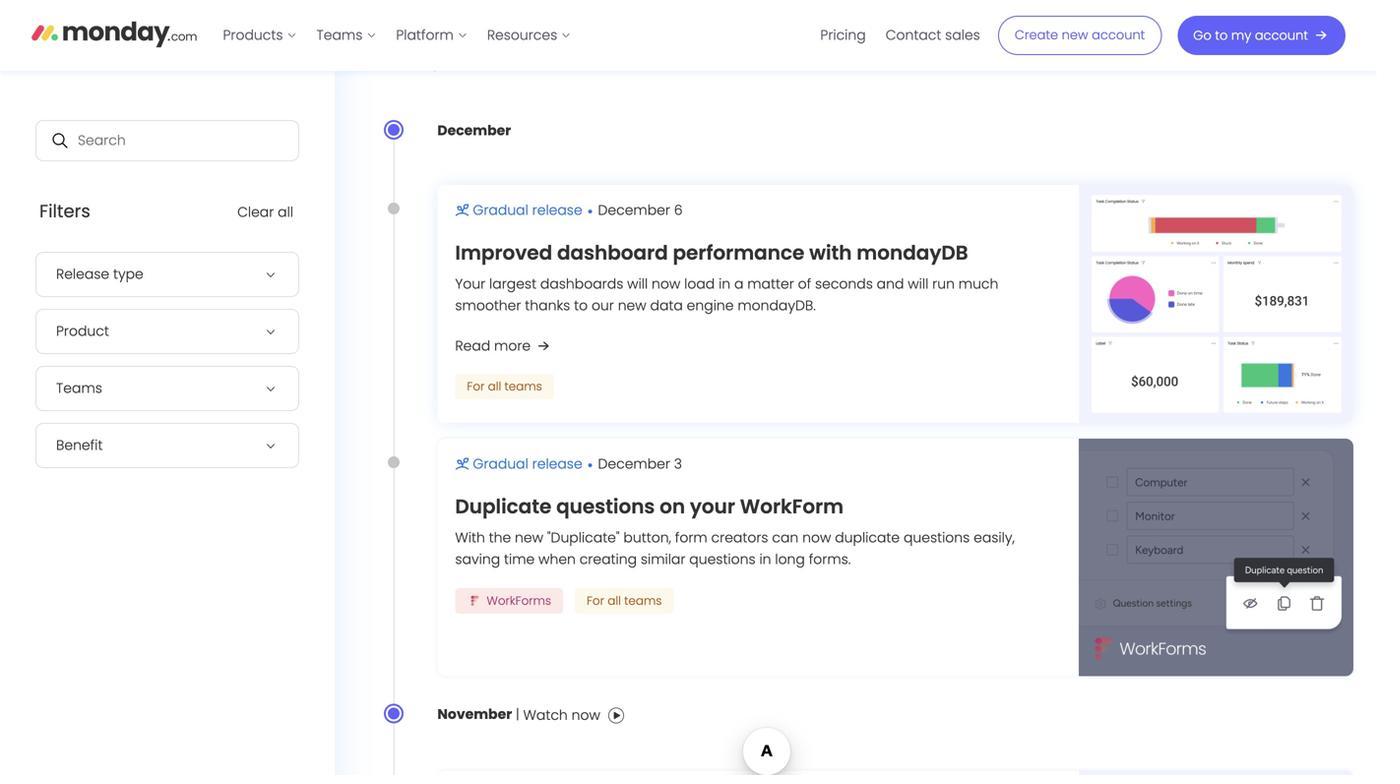 Task type: vqa. For each thing, say whether or not it's contained in the screenshot.
ensure
no



Task type: describe. For each thing, give the bounding box(es) containing it.
1 horizontal spatial for
[[587, 593, 605, 610]]

&
[[522, 40, 539, 73]]

in inside the duplicate questions on your workform with the new "duplicate" button, form creators can now duplicate questions easily, saving time when creating similar questions in long forms.
[[760, 551, 771, 570]]

gradual for improved dashboard performance with mondaydb
[[473, 201, 529, 220]]

products
[[223, 26, 283, 45]]

your
[[690, 493, 735, 521]]

2 vertical spatial questions
[[689, 551, 756, 570]]

workforms image
[[467, 595, 483, 608]]

go to my account button
[[1178, 16, 1346, 55]]

largest
[[489, 275, 537, 294]]

watch now button
[[523, 701, 624, 732]]

with
[[809, 239, 852, 267]]

duplicate
[[835, 529, 900, 548]]

Search text field
[[36, 121, 298, 161]]

dashboard
[[557, 239, 668, 267]]

3
[[674, 455, 682, 474]]

list containing pricing
[[811, 0, 990, 71]]

workforms
[[487, 593, 551, 610]]

"duplicate"
[[547, 529, 620, 548]]

smoother
[[455, 297, 521, 316]]

create new account button
[[998, 16, 1162, 55]]

teams for teams "link"
[[317, 26, 363, 45]]

0 vertical spatial december
[[438, 121, 511, 140]]

clear
[[237, 203, 274, 222]]

with
[[455, 529, 485, 548]]

creating
[[580, 551, 637, 570]]

1 horizontal spatial all
[[488, 379, 501, 395]]

platform
[[396, 26, 454, 45]]

1 vertical spatial for all teams
[[587, 593, 662, 610]]

gradual release • december 6
[[473, 200, 683, 222]]

product button
[[35, 309, 299, 355]]

mondaydb.
[[738, 297, 816, 316]]

to inside button
[[1215, 27, 1228, 44]]

main element
[[213, 0, 1346, 71]]

release type button
[[35, 252, 299, 297]]

2 horizontal spatial questions
[[904, 529, 970, 548]]

all
[[384, 40, 410, 73]]

matter
[[748, 275, 794, 294]]

mdb multi board dashboards image
[[1079, 185, 1354, 423]]

new inside button
[[1062, 26, 1089, 44]]

read more
[[455, 337, 531, 356]]

thanks
[[525, 297, 570, 316]]

teams button
[[35, 366, 299, 412]]

0 horizontal spatial questions
[[556, 493, 655, 521]]

more
[[494, 337, 531, 356]]

filters
[[39, 199, 90, 224]]

duplicate
[[455, 493, 552, 521]]

run
[[933, 275, 955, 294]]

my
[[1232, 27, 1252, 44]]

products link
[[213, 20, 307, 51]]

0 horizontal spatial all
[[278, 203, 293, 222]]

load
[[684, 275, 715, 294]]

forms.
[[809, 551, 851, 570]]

0 vertical spatial teams
[[505, 379, 542, 395]]

data
[[650, 297, 683, 316]]

all updates & releases
[[384, 40, 649, 73]]

easily,
[[974, 529, 1015, 548]]

platform link
[[386, 20, 477, 51]]

contact sales
[[886, 26, 980, 45]]

release
[[56, 265, 109, 284]]

clear all
[[237, 203, 293, 222]]

workform
[[740, 493, 844, 521]]

duplicate questions on your workform with the new "duplicate" button, form creators can now duplicate questions easily, saving time when creating similar questions in long forms.
[[455, 493, 1015, 570]]

type
[[113, 265, 144, 284]]

your
[[455, 275, 486, 294]]

monday.com logo image
[[32, 13, 197, 54]]

read
[[455, 337, 491, 356]]

resources link
[[477, 20, 581, 51]]

can
[[772, 529, 799, 548]]

of
[[798, 275, 811, 294]]

1 will from the left
[[627, 275, 648, 294]]



Task type: locate. For each thing, give the bounding box(es) containing it.
0 horizontal spatial in
[[719, 275, 731, 294]]

1 • from the top
[[587, 200, 593, 222]]

to inside improved dashboard performance with mondaydb your largest dashboards will now load in a matter of seconds and will run much smoother thanks to our new data engine mondaydb.
[[574, 297, 588, 316]]

teams inside "link"
[[317, 26, 363, 45]]

1 vertical spatial teams
[[624, 593, 662, 610]]

2 horizontal spatial now
[[803, 529, 831, 548]]

now up the forms.
[[803, 529, 831, 548]]

contact
[[886, 26, 942, 45]]

now up data
[[652, 275, 681, 294]]

in
[[719, 275, 731, 294], [760, 551, 771, 570]]

0 vertical spatial for
[[467, 379, 485, 395]]

0 vertical spatial release
[[532, 201, 583, 220]]

form
[[675, 529, 708, 548]]

to down dashboards
[[574, 297, 588, 316]]

1 horizontal spatial will
[[908, 275, 929, 294]]

1 horizontal spatial in
[[760, 551, 771, 570]]

0 horizontal spatial will
[[627, 275, 648, 294]]

release for improved dashboard performance with mondaydb
[[532, 201, 583, 220]]

releases
[[545, 40, 649, 73]]

gradual
[[473, 201, 529, 220], [473, 455, 529, 474]]

1 horizontal spatial questions
[[689, 551, 756, 570]]

questions left easily,
[[904, 529, 970, 548]]

teams for 'teams' popup button
[[56, 379, 102, 398]]

0 horizontal spatial for all teams
[[467, 379, 542, 395]]

0 horizontal spatial teams
[[505, 379, 542, 395]]

to
[[1215, 27, 1228, 44], [574, 297, 588, 316]]

0 vertical spatial questions
[[556, 493, 655, 521]]

benefit
[[56, 436, 103, 455]]

release type
[[56, 265, 144, 284]]

2 vertical spatial new
[[515, 529, 544, 548]]

for down read on the left of the page
[[467, 379, 485, 395]]

teams
[[317, 26, 363, 45], [56, 379, 102, 398]]

go to my account
[[1194, 27, 1308, 44]]

updates
[[417, 40, 515, 73]]

release for duplicate questions on your workform
[[532, 455, 583, 474]]

account inside button
[[1255, 27, 1308, 44]]

all right clear
[[278, 203, 293, 222]]

1 horizontal spatial for all teams
[[587, 593, 662, 610]]

read more link
[[455, 335, 554, 359]]

0 vertical spatial •
[[587, 200, 593, 222]]

watch now link
[[523, 701, 624, 732]]

release up improved at left
[[532, 201, 583, 220]]

2 horizontal spatial all
[[608, 593, 621, 610]]

0 horizontal spatial account
[[1092, 26, 1145, 44]]

for
[[467, 379, 485, 395], [587, 593, 605, 610]]

engine
[[687, 297, 734, 316]]

2 horizontal spatial new
[[1062, 26, 1089, 44]]

1 list from the left
[[213, 0, 581, 71]]

for all teams down the 'creating'
[[587, 593, 662, 610]]

new right create
[[1062, 26, 1089, 44]]

ability to filter by the date of creation log and last update columns image
[[1079, 772, 1354, 776]]

time
[[504, 551, 535, 570]]

• up "duplicate"
[[587, 454, 593, 476]]

1 horizontal spatial teams
[[317, 26, 363, 45]]

product
[[56, 322, 109, 341]]

release inside gradual release • december 6
[[532, 201, 583, 220]]

improved dashboard performance with mondaydb your largest dashboards will now load in a matter of seconds and will run much smoother thanks to our new data engine mondaydb.
[[455, 239, 999, 316]]

sales
[[945, 26, 980, 45]]

0 vertical spatial teams
[[317, 26, 363, 45]]

for all teams down the read more link
[[467, 379, 542, 395]]

watch
[[523, 707, 568, 726]]

the
[[489, 529, 511, 548]]

list
[[213, 0, 581, 71], [811, 0, 990, 71]]

1 horizontal spatial account
[[1255, 27, 1308, 44]]

all down read more
[[488, 379, 501, 395]]

6
[[674, 201, 683, 220]]

gradual right sprout image
[[473, 201, 529, 220]]

our
[[592, 297, 614, 316]]

2 gradual from the top
[[473, 455, 529, 474]]

• for improved dashboard performance with mondaydb
[[587, 200, 593, 222]]

december inside gradual release • december 6
[[598, 201, 670, 220]]

december for improved dashboard performance with mondaydb
[[598, 201, 670, 220]]

1 vertical spatial questions
[[904, 529, 970, 548]]

account right my
[[1255, 27, 1308, 44]]

now inside 'button'
[[572, 707, 600, 726]]

teams up the benefit
[[56, 379, 102, 398]]

pricing link
[[811, 20, 876, 51]]

1 vertical spatial for
[[587, 593, 605, 610]]

gradual inside gradual release • december 6
[[473, 201, 529, 220]]

gradual inside gradual release • december 3
[[473, 455, 529, 474]]

teams down similar
[[624, 593, 662, 610]]

1 vertical spatial teams
[[56, 379, 102, 398]]

1 vertical spatial release
[[532, 455, 583, 474]]

december left 3
[[598, 455, 670, 474]]

in left a
[[719, 275, 731, 294]]

1 gradual from the top
[[473, 201, 529, 220]]

2 vertical spatial all
[[608, 593, 621, 610]]

contact sales button
[[876, 20, 990, 51]]

long
[[775, 551, 805, 570]]

sprout image
[[455, 203, 469, 216]]

button,
[[624, 529, 671, 548]]

0 vertical spatial to
[[1215, 27, 1228, 44]]

performance
[[673, 239, 805, 267]]

0 vertical spatial for all teams
[[467, 379, 542, 395]]

much
[[959, 275, 999, 294]]

2 will from the left
[[908, 275, 929, 294]]

1 vertical spatial all
[[488, 379, 501, 395]]

sprout image
[[455, 457, 469, 470]]

december
[[438, 121, 511, 140], [598, 201, 670, 220], [598, 455, 670, 474]]

0 vertical spatial gradual
[[473, 201, 529, 220]]

0 vertical spatial now
[[652, 275, 681, 294]]

1 horizontal spatial now
[[652, 275, 681, 294]]

now right watch
[[572, 707, 600, 726]]

december left 6
[[598, 201, 670, 220]]

1 vertical spatial now
[[803, 529, 831, 548]]

1 vertical spatial to
[[574, 297, 588, 316]]

go
[[1194, 27, 1212, 44]]

saving
[[455, 551, 500, 570]]

seconds
[[815, 275, 873, 294]]

list containing products
[[213, 0, 581, 71]]

all
[[278, 203, 293, 222], [488, 379, 501, 395], [608, 593, 621, 610]]

|
[[512, 706, 523, 725]]

0 horizontal spatial list
[[213, 0, 581, 71]]

will left run in the top of the page
[[908, 275, 929, 294]]

december inside gradual release • december 3
[[598, 455, 670, 474]]

0 vertical spatial in
[[719, 275, 731, 294]]

mondaydb
[[857, 239, 968, 267]]

watch now
[[523, 707, 600, 726]]

new up the time
[[515, 529, 544, 548]]

1 vertical spatial december
[[598, 201, 670, 220]]

teams down more
[[505, 379, 542, 395]]

when
[[539, 551, 576, 570]]

1 vertical spatial new
[[618, 297, 647, 316]]

teams link
[[307, 20, 386, 51]]

2 release from the top
[[532, 455, 583, 474]]

all down the 'creating'
[[608, 593, 621, 610]]

create new account
[[1015, 26, 1145, 44]]

on
[[660, 493, 685, 521]]

will down dashboard
[[627, 275, 648, 294]]

workforms new duplicate question feature image
[[1079, 439, 1354, 677]]

creators
[[711, 529, 769, 548]]

account inside button
[[1092, 26, 1145, 44]]

1 vertical spatial gradual
[[473, 455, 529, 474]]

teams
[[505, 379, 542, 395], [624, 593, 662, 610]]

new inside improved dashboard performance with mondaydb your largest dashboards will now load in a matter of seconds and will run much smoother thanks to our new data engine mondaydb.
[[618, 297, 647, 316]]

release inside gradual release • december 3
[[532, 455, 583, 474]]

december for duplicate questions on your workform
[[598, 455, 670, 474]]

1 horizontal spatial teams
[[624, 593, 662, 610]]

new
[[1062, 26, 1089, 44], [618, 297, 647, 316], [515, 529, 544, 548]]

to right go
[[1215, 27, 1228, 44]]

november
[[438, 706, 512, 725]]

1 release from the top
[[532, 201, 583, 220]]

gradual release • december 3
[[473, 454, 682, 476]]

account right create
[[1092, 26, 1145, 44]]

release up duplicate
[[532, 455, 583, 474]]

1 horizontal spatial new
[[618, 297, 647, 316]]

dashboards
[[540, 275, 624, 294]]

new inside the duplicate questions on your workform with the new "duplicate" button, form creators can now duplicate questions easily, saving time when creating similar questions in long forms.
[[515, 529, 544, 548]]

2 vertical spatial december
[[598, 455, 670, 474]]

pricing
[[821, 26, 866, 45]]

teams left all
[[317, 26, 363, 45]]

2 • from the top
[[587, 454, 593, 476]]

account
[[1092, 26, 1145, 44], [1255, 27, 1308, 44]]

1 horizontal spatial to
[[1215, 27, 1228, 44]]

0 horizontal spatial new
[[515, 529, 544, 548]]

release
[[532, 201, 583, 220], [532, 455, 583, 474]]

resources
[[487, 26, 557, 45]]

2 list from the left
[[811, 0, 990, 71]]

improved
[[455, 239, 553, 267]]

now inside the duplicate questions on your workform with the new "duplicate" button, form creators can now duplicate questions easily, saving time when creating similar questions in long forms.
[[803, 529, 831, 548]]

new right the our
[[618, 297, 647, 316]]

0 vertical spatial all
[[278, 203, 293, 222]]

a
[[734, 275, 744, 294]]

and
[[877, 275, 904, 294]]

1 vertical spatial •
[[587, 454, 593, 476]]

• for duplicate questions on your workform
[[587, 454, 593, 476]]

december down updates
[[438, 121, 511, 140]]

gradual for duplicate questions on your workform
[[473, 455, 529, 474]]

1 vertical spatial in
[[760, 551, 771, 570]]

questions up "duplicate"
[[556, 493, 655, 521]]

will
[[627, 275, 648, 294], [908, 275, 929, 294]]

0 horizontal spatial to
[[574, 297, 588, 316]]

gradual right sprout icon
[[473, 455, 529, 474]]

0 horizontal spatial for
[[467, 379, 485, 395]]

similar
[[641, 551, 686, 570]]

questions down 'creators'
[[689, 551, 756, 570]]

in left long
[[760, 551, 771, 570]]

in inside improved dashboard performance with mondaydb your largest dashboards will now load in a matter of seconds and will run much smoother thanks to our new data engine mondaydb.
[[719, 275, 731, 294]]

clear all button
[[237, 203, 293, 222]]

questions
[[556, 493, 655, 521], [904, 529, 970, 548], [689, 551, 756, 570]]

for down the 'creating'
[[587, 593, 605, 610]]

2 vertical spatial now
[[572, 707, 600, 726]]

1 horizontal spatial list
[[811, 0, 990, 71]]

create
[[1015, 26, 1059, 44]]

0 horizontal spatial teams
[[56, 379, 102, 398]]

benefit button
[[35, 423, 299, 469]]

now inside improved dashboard performance with mondaydb your largest dashboards will now load in a matter of seconds and will run much smoother thanks to our new data engine mondaydb.
[[652, 275, 681, 294]]

teams inside popup button
[[56, 379, 102, 398]]

0 horizontal spatial now
[[572, 707, 600, 726]]

0 vertical spatial new
[[1062, 26, 1089, 44]]

• up dashboard
[[587, 200, 593, 222]]



